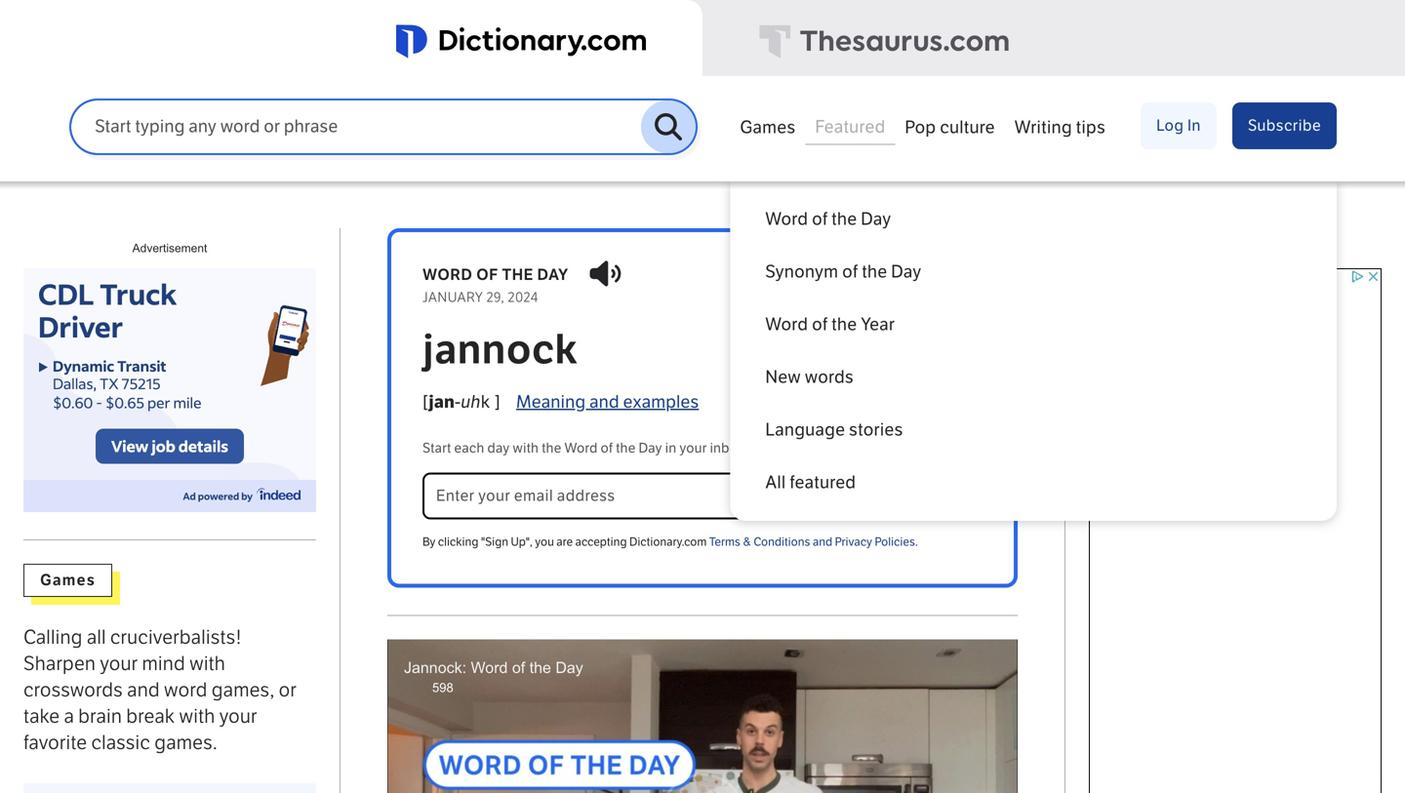 Task type: vqa. For each thing, say whether or not it's contained in the screenshot.
the topmost 'Does'
no



Task type: describe. For each thing, give the bounding box(es) containing it.
crosswords
[[23, 678, 123, 702]]

word of the day
[[765, 209, 891, 230]]

year
[[861, 314, 895, 335]]

all
[[87, 626, 106, 649]]

of down meaning and examples link
[[601, 440, 613, 457]]

word of the day
[[422, 265, 569, 284]]

2024
[[508, 289, 538, 306]]

2 advertisement element from the left
[[1089, 268, 1382, 793]]

word for word of the year
[[765, 314, 808, 335]]

[ jan - uh k ]
[[422, 392, 501, 413]]

january 29, 2024
[[422, 289, 538, 306]]

games inside pages menu element
[[740, 117, 796, 138]]

]
[[494, 392, 501, 413]]

games.
[[154, 731, 218, 755]]

take
[[23, 705, 60, 728]]

cruciverbalists!
[[110, 626, 242, 649]]

day inside video player region
[[556, 659, 583, 677]]

29,
[[487, 289, 505, 306]]

words
[[805, 367, 854, 388]]

synonym
[[765, 261, 838, 282]]

in
[[665, 440, 677, 457]]

subscribe button
[[1232, 102, 1337, 149]]

k
[[481, 392, 490, 413]]

of for word of the year
[[812, 314, 828, 335]]

advertisement
[[132, 241, 207, 255]]

classic
[[91, 731, 150, 755]]

switch site tab list
[[0, 0, 1405, 79]]

games,
[[211, 678, 275, 702]]

conditions
[[754, 535, 810, 549]]

uh
[[461, 392, 481, 413]]

all featured link
[[742, 457, 1325, 509]]

favorite
[[23, 731, 87, 755]]

jannock: word of the day
[[404, 659, 583, 677]]

the inside video player region
[[529, 659, 551, 677]]

of for synonym of the day
[[842, 261, 858, 282]]

by clicking "sign up", you are accepting dictionary.com terms & conditions and privacy policies.
[[422, 535, 918, 549]]

[
[[422, 392, 429, 413]]

jan
[[429, 392, 455, 413]]

of for word of the day
[[476, 265, 498, 284]]

"sign
[[481, 535, 508, 549]]

pop culture link
[[895, 107, 1005, 144]]

pages menu element
[[730, 100, 1337, 521]]

writing
[[1014, 117, 1072, 138]]

you
[[535, 535, 554, 549]]

all featured
[[765, 472, 856, 493]]

calling
[[23, 626, 83, 649]]

log
[[1156, 116, 1184, 135]]

by
[[422, 535, 435, 549]]

examples
[[623, 392, 699, 413]]

are
[[556, 535, 573, 549]]

january
[[422, 289, 483, 306]]

privacy
[[835, 535, 872, 549]]

0 horizontal spatial games
[[40, 571, 96, 590]]

log in button
[[1141, 102, 1217, 149]]

2 vertical spatial with
[[179, 705, 215, 728]]

-
[[455, 392, 461, 413]]

word of the day link
[[742, 193, 1325, 246]]

word for word of the day
[[422, 265, 473, 284]]

1 advertisement element from the left
[[23, 268, 316, 512]]

jannock
[[422, 325, 578, 375]]

clicking
[[438, 535, 479, 549]]

2 vertical spatial your
[[219, 705, 257, 728]]

1 vertical spatial with
[[189, 652, 225, 675]]

2 horizontal spatial your
[[679, 440, 707, 457]]

up",
[[511, 535, 533, 549]]

calling all cruciverbalists! sharpen your mind with crosswords and word games, or take a brain break with your favorite classic games.
[[23, 626, 297, 755]]

jannock link
[[422, 325, 983, 375]]



Task type: locate. For each thing, give the bounding box(es) containing it.
0 horizontal spatial your
[[100, 652, 138, 675]]

terms & conditions and privacy policies. link
[[709, 535, 918, 549]]

0 horizontal spatial advertisement element
[[23, 268, 316, 512]]

terms
[[709, 535, 740, 549]]

meaning and examples
[[516, 392, 699, 413]]

writing tips link
[[1005, 107, 1115, 144]]

day right each
[[487, 440, 510, 457]]

word of the year link
[[742, 299, 1325, 351]]

2 horizontal spatial and
[[813, 535, 832, 549]]

of right jannock:
[[512, 659, 525, 677]]

word
[[164, 678, 207, 702]]

writing tips
[[1014, 117, 1105, 138]]

tips
[[1076, 117, 1105, 138]]

word inside video player region
[[471, 659, 508, 677]]

each
[[454, 440, 484, 457]]

meaning and examples link
[[516, 389, 699, 417]]

log in
[[1156, 116, 1201, 135]]

inbox!
[[710, 440, 749, 457]]

0 vertical spatial and
[[589, 392, 619, 413]]

policies.
[[875, 535, 918, 549]]

word up new
[[765, 314, 808, 335]]

games link
[[730, 107, 805, 144]]

meaning
[[516, 392, 586, 413]]

&
[[743, 535, 751, 549]]

598
[[432, 681, 453, 695]]

1 vertical spatial games
[[40, 571, 96, 590]]

1 vertical spatial day
[[487, 440, 510, 457]]

or
[[279, 678, 297, 702]]

word for word of the day
[[765, 209, 808, 230]]

start each day with the word of the day in your inbox!
[[422, 440, 749, 457]]

of for word of the day
[[812, 209, 828, 230]]

0 horizontal spatial day
[[487, 440, 510, 457]]

word
[[765, 209, 808, 230], [422, 265, 473, 284], [765, 314, 808, 335], [564, 440, 598, 457], [471, 659, 508, 677]]

in
[[1187, 116, 1201, 135]]

dictionary.com
[[629, 535, 707, 549]]

featured
[[790, 472, 856, 493]]

2 vertical spatial and
[[127, 678, 160, 702]]

subscribe
[[1248, 116, 1321, 135]]

1 horizontal spatial day
[[537, 265, 569, 284]]

of up january 29, 2024
[[476, 265, 498, 284]]

1 horizontal spatial advertisement element
[[1089, 268, 1382, 793]]

of up words
[[812, 314, 828, 335]]

jannock:
[[404, 659, 466, 677]]

language
[[765, 420, 845, 441]]

your
[[679, 440, 707, 457], [100, 652, 138, 675], [219, 705, 257, 728]]

and left privacy
[[813, 535, 832, 549]]

pop
[[905, 117, 936, 138]]

games
[[740, 117, 796, 138], [40, 571, 96, 590]]

0 vertical spatial day
[[537, 265, 569, 284]]

language stories link
[[742, 404, 1325, 457]]

of up synonym
[[812, 209, 828, 230]]

word down meaning and examples link
[[564, 440, 598, 457]]

daily crossword image
[[23, 783, 316, 793]]

0 horizontal spatial and
[[127, 678, 160, 702]]

with
[[513, 440, 539, 457], [189, 652, 225, 675], [179, 705, 215, 728]]

pop culture
[[905, 117, 995, 138]]

featured
[[815, 117, 885, 138]]

1 vertical spatial and
[[813, 535, 832, 549]]

and up start each day with the word of the day in your inbox!
[[589, 392, 619, 413]]

your right in
[[679, 440, 707, 457]]

games up calling
[[40, 571, 96, 590]]

the
[[831, 209, 857, 230], [862, 261, 887, 282], [502, 265, 534, 284], [831, 314, 857, 335], [542, 440, 561, 457], [616, 440, 636, 457], [529, 659, 551, 677]]

your down all
[[100, 652, 138, 675]]

language stories
[[765, 420, 903, 441]]

your down games,
[[219, 705, 257, 728]]

Enter your email address text field
[[422, 473, 787, 520]]

accepting
[[575, 535, 627, 549]]

start
[[422, 440, 451, 457]]

mind
[[142, 652, 185, 675]]

day up the 2024
[[537, 265, 569, 284]]

0 vertical spatial with
[[513, 440, 539, 457]]

synonym of the day
[[765, 261, 921, 282]]

video player region
[[387, 640, 1018, 793]]

new words
[[765, 367, 854, 388]]

sharpen
[[23, 652, 96, 675]]

advertisement element
[[23, 268, 316, 512], [1089, 268, 1382, 793]]

all
[[765, 472, 786, 493]]

break
[[126, 705, 175, 728]]

word up january
[[422, 265, 473, 284]]

featured link
[[805, 107, 895, 145]]

new words link
[[742, 351, 1325, 404]]

and
[[589, 392, 619, 413], [813, 535, 832, 549], [127, 678, 160, 702]]

0 vertical spatial your
[[679, 440, 707, 457]]

stories
[[849, 420, 903, 441]]

Start typing any word or phrase text field
[[71, 115, 641, 138]]

games left featured
[[740, 117, 796, 138]]

day
[[861, 209, 891, 230], [891, 261, 921, 282], [639, 440, 662, 457], [556, 659, 583, 677]]

with up 'games.'
[[179, 705, 215, 728]]

of inside video player region
[[512, 659, 525, 677]]

brain
[[78, 705, 122, 728]]

culture
[[940, 117, 995, 138]]

word of the year
[[765, 314, 895, 335]]

word right jannock:
[[471, 659, 508, 677]]

1 horizontal spatial and
[[589, 392, 619, 413]]

with down the meaning
[[513, 440, 539, 457]]

1 vertical spatial your
[[100, 652, 138, 675]]

a
[[64, 705, 74, 728]]

day
[[537, 265, 569, 284], [487, 440, 510, 457]]

1 horizontal spatial your
[[219, 705, 257, 728]]

and inside calling all cruciverbalists! sharpen your mind with crosswords and word games, or take a brain break with your favorite classic games.
[[127, 678, 160, 702]]

of
[[812, 209, 828, 230], [842, 261, 858, 282], [476, 265, 498, 284], [812, 314, 828, 335], [601, 440, 613, 457], [512, 659, 525, 677]]

1 horizontal spatial games
[[740, 117, 796, 138]]

0 vertical spatial games
[[740, 117, 796, 138]]

synonym of the day link
[[742, 246, 1325, 299]]

word up synonym
[[765, 209, 808, 230]]

new
[[765, 367, 801, 388]]

of right synonym
[[842, 261, 858, 282]]

and up "break"
[[127, 678, 160, 702]]

with up word
[[189, 652, 225, 675]]



